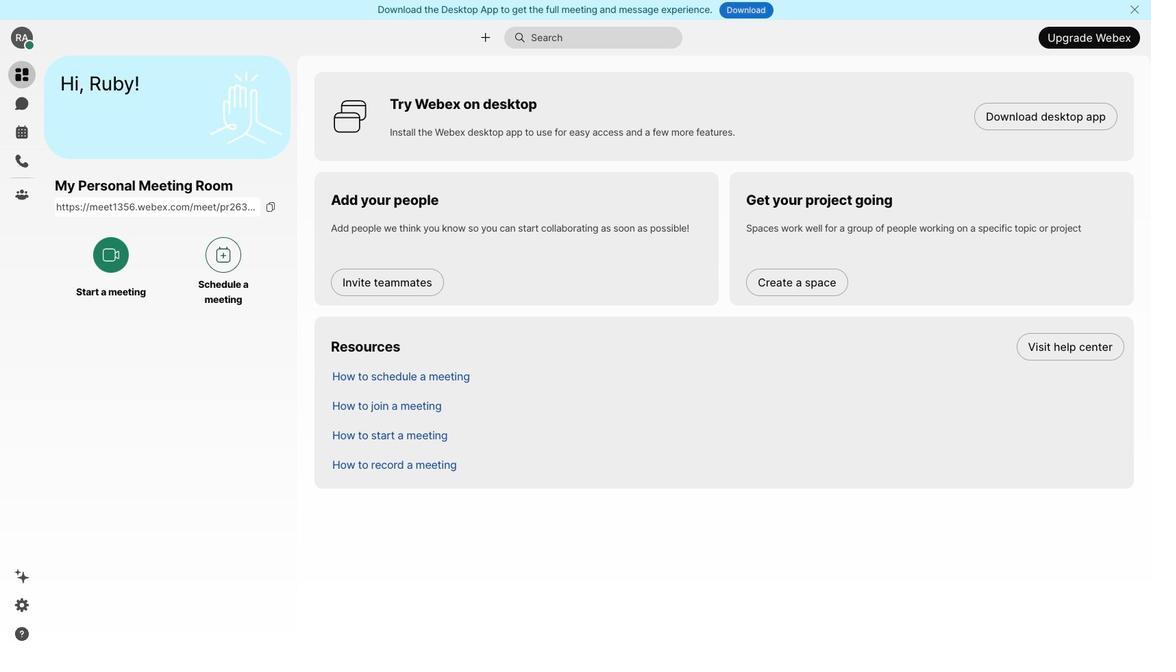 Task type: vqa. For each thing, say whether or not it's contained in the screenshot.
fifth list item from the bottom
yes



Task type: locate. For each thing, give the bounding box(es) containing it.
None text field
[[55, 198, 260, 217]]

navigation
[[0, 56, 44, 660]]

3 list item from the top
[[321, 391, 1134, 420]]

1 list item from the top
[[321, 332, 1134, 361]]

list item
[[321, 332, 1134, 361], [321, 361, 1134, 391], [321, 391, 1134, 420], [321, 420, 1134, 450], [321, 450, 1134, 479]]

4 list item from the top
[[321, 420, 1134, 450]]



Task type: describe. For each thing, give the bounding box(es) containing it.
webex tab list
[[8, 61, 36, 208]]

cancel_16 image
[[1130, 4, 1140, 15]]

2 list item from the top
[[321, 361, 1134, 391]]

5 list item from the top
[[321, 450, 1134, 479]]

two hands high fiving image
[[205, 66, 287, 148]]



